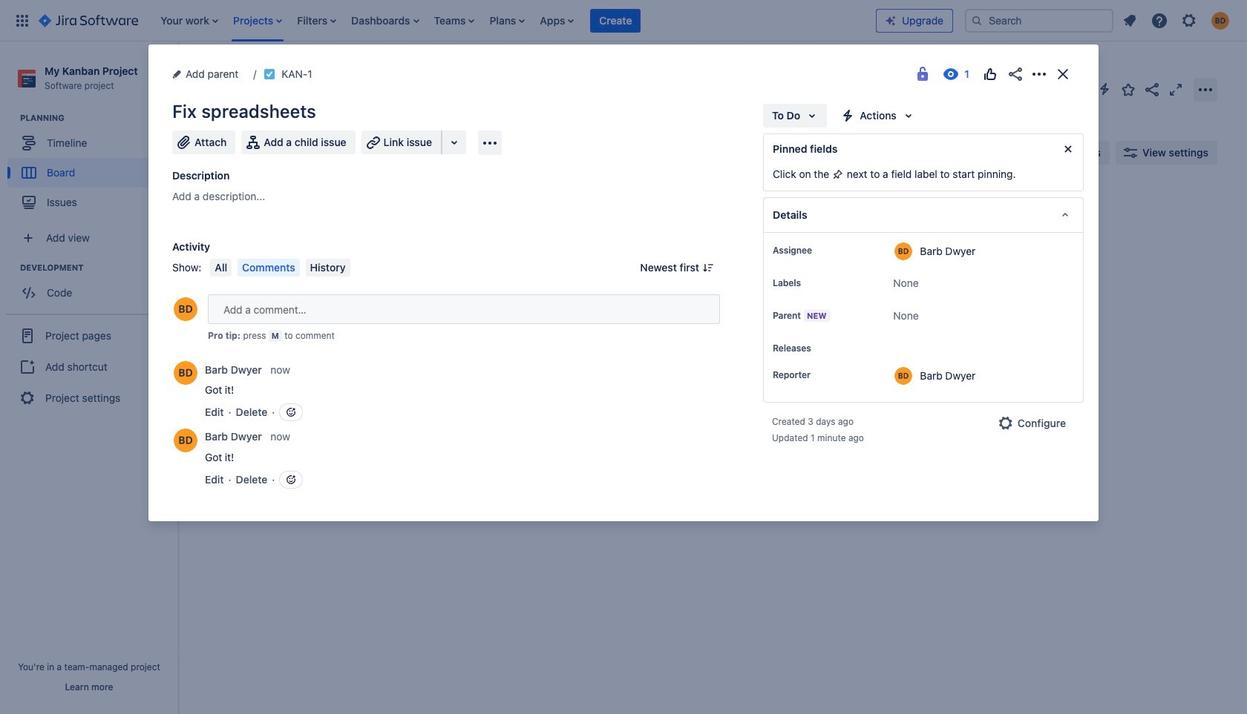 Task type: describe. For each thing, give the bounding box(es) containing it.
primary element
[[9, 0, 876, 41]]

0 horizontal spatial list
[[153, 0, 876, 41]]

Add a comment… field
[[208, 295, 720, 324]]

labels pin to top. only you can see pinned fields. image
[[804, 278, 816, 290]]

add people image
[[365, 144, 383, 162]]

1 vertical spatial more information about barb dwyer image
[[174, 429, 197, 453]]

Search field
[[965, 9, 1114, 32]]

heading for the middle group
[[20, 262, 177, 274]]

7 list item from the left
[[535, 0, 579, 41]]

2 vertical spatial group
[[6, 314, 172, 420]]

0 vertical spatial group
[[7, 112, 177, 222]]

details element
[[763, 197, 1084, 233]]

create column image
[[839, 194, 857, 212]]

4 list item from the left
[[347, 0, 424, 41]]

reporter pin to top. only you can see pinned fields. image
[[814, 370, 825, 382]]

5 list item from the left
[[429, 0, 479, 41]]

1 list item from the left
[[156, 0, 223, 41]]

actions image
[[1030, 65, 1048, 83]]

assignee pin to top. only you can see pinned fields. image
[[815, 245, 827, 257]]

heading for topmost group
[[20, 112, 177, 124]]

1 vertical spatial group
[[7, 262, 177, 313]]



Task type: locate. For each thing, give the bounding box(es) containing it.
1 horizontal spatial list
[[1116, 7, 1238, 34]]

list item
[[156, 0, 223, 41], [229, 0, 287, 41], [293, 0, 341, 41], [347, 0, 424, 41], [429, 0, 479, 41], [485, 0, 530, 41], [535, 0, 579, 41], [590, 0, 641, 41]]

copy link to comment image
[[293, 431, 305, 442]]

add reaction image
[[285, 474, 297, 486]]

enter full screen image
[[1167, 81, 1185, 98]]

sidebar element
[[0, 42, 178, 715]]

star kan board image
[[1119, 81, 1137, 98]]

dialog
[[148, 45, 1099, 522]]

6 list item from the left
[[485, 0, 530, 41]]

banner
[[0, 0, 1247, 42]]

1 vertical spatial heading
[[20, 262, 177, 274]]

add app image
[[481, 134, 499, 152]]

1 heading from the top
[[20, 112, 177, 124]]

0 vertical spatial more information about barb dwyer image
[[895, 367, 913, 385]]

more information about barb dwyer image
[[895, 243, 913, 261]]

jira software image
[[39, 12, 138, 29], [39, 12, 138, 29]]

3 list item from the left
[[293, 0, 341, 41]]

vote options: no one has voted for this issue yet. image
[[981, 65, 999, 83]]

Search this board text field
[[209, 140, 278, 166]]

list
[[153, 0, 876, 41], [1116, 7, 1238, 34]]

1 horizontal spatial more information about barb dwyer image
[[895, 367, 913, 385]]

0 horizontal spatial more information about barb dwyer image
[[174, 429, 197, 453]]

2 heading from the top
[[20, 262, 177, 274]]

link web pages and more image
[[445, 134, 463, 151]]

hide message image
[[1059, 140, 1077, 158]]

8 list item from the left
[[590, 0, 641, 41]]

None search field
[[965, 9, 1114, 32]]

task image
[[220, 269, 232, 281]]

more information about barb dwyer image
[[895, 367, 913, 385], [174, 429, 197, 453]]

search image
[[971, 14, 983, 26]]

heading
[[20, 112, 177, 124], [20, 262, 177, 274]]

group
[[7, 112, 177, 222], [7, 262, 177, 313], [6, 314, 172, 420]]

menu bar
[[207, 259, 353, 277]]

0 vertical spatial heading
[[20, 112, 177, 124]]

close image
[[1054, 65, 1072, 83]]

2 list item from the left
[[229, 0, 287, 41]]



Task type: vqa. For each thing, say whether or not it's contained in the screenshot.
"more information about this user" "image" to the bottom
no



